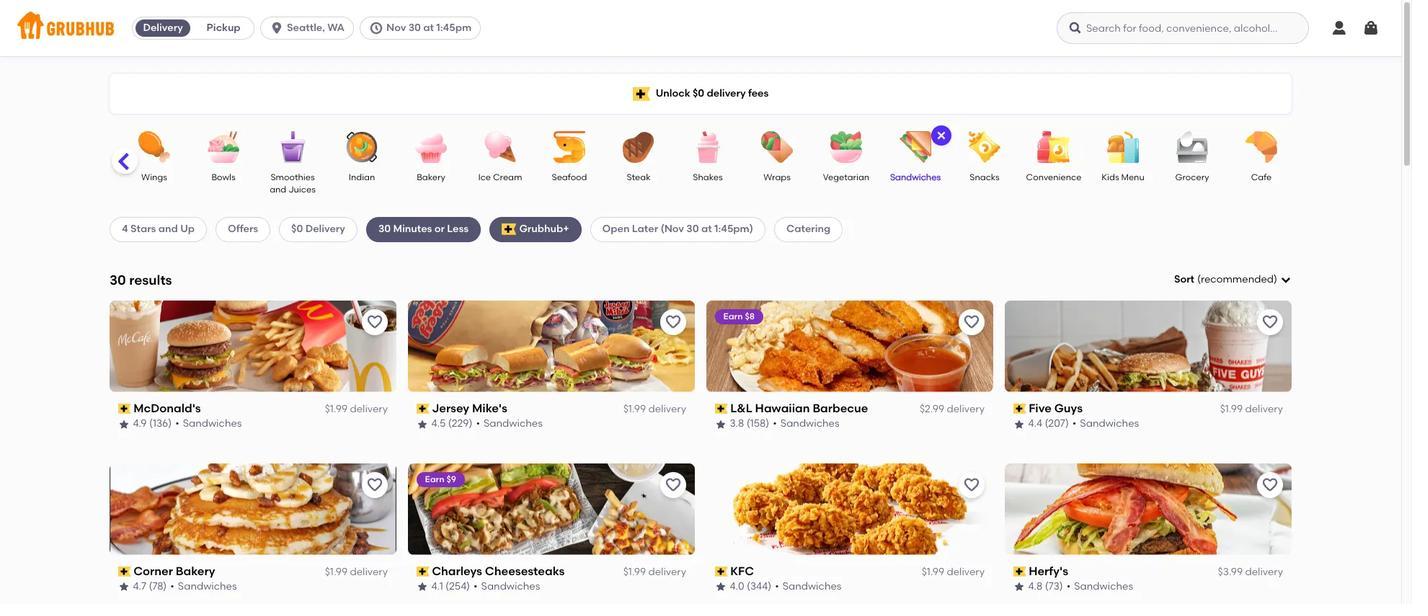 Task type: locate. For each thing, give the bounding box(es) containing it.
• sandwiches down "l&l hawaiian barbecue"
[[773, 418, 840, 430]]

4.5 (229)
[[432, 418, 473, 430]]

at
[[423, 22, 434, 34], [701, 223, 712, 235]]

4
[[122, 223, 128, 235]]

0 vertical spatial at
[[423, 22, 434, 34]]

star icon image left 4.8
[[1014, 581, 1025, 593]]

at left the 1:45pm)
[[701, 223, 712, 235]]

mcdonald's logo image
[[110, 300, 397, 392]]

none field containing sort
[[1174, 273, 1292, 287]]

0 horizontal spatial $0
[[291, 223, 303, 235]]

$1.99 for five guys
[[1220, 403, 1243, 415]]

1 horizontal spatial svg image
[[1280, 274, 1292, 286]]

snacks image
[[960, 131, 1010, 163]]

kids
[[1102, 172, 1119, 182]]

wraps image
[[752, 131, 802, 163]]

1 vertical spatial at
[[701, 223, 712, 235]]

subscription pass image left l&l
[[715, 404, 728, 414]]

jersey mike's logo image
[[408, 300, 695, 392]]

• sandwiches down mcdonald's
[[176, 418, 242, 430]]

sandwiches for herfy's
[[1075, 581, 1134, 593]]

$3.99 delivery
[[1218, 566, 1283, 578]]

4.8 (73)
[[1029, 581, 1064, 593]]

delivery inside button
[[143, 22, 183, 34]]

svg image
[[1363, 19, 1380, 37], [1068, 21, 1083, 35], [1280, 274, 1292, 286]]

0 horizontal spatial svg image
[[1068, 21, 1083, 35]]

hawaiian
[[756, 401, 810, 415]]

•
[[176, 418, 180, 430], [477, 418, 481, 430], [773, 418, 777, 430], [1073, 418, 1077, 430], [171, 581, 175, 593], [474, 581, 478, 593], [776, 581, 779, 593], [1067, 581, 1071, 593]]

save this restaurant button for mcdonald's
[[362, 309, 388, 335]]

delivery down juices
[[305, 223, 345, 235]]

sandwiches down guys
[[1081, 418, 1140, 430]]

star icon image left 4.5
[[417, 419, 428, 430]]

subscription pass image for charleys cheesesteaks
[[417, 567, 429, 577]]

$1.99 delivery
[[325, 403, 388, 415], [623, 403, 686, 415], [1220, 403, 1283, 415], [325, 566, 388, 578], [623, 566, 686, 578], [922, 566, 985, 578]]

• sandwiches right (73)
[[1067, 581, 1134, 593]]

subscription pass image for five guys
[[1014, 404, 1026, 414]]

• for corner bakery
[[171, 581, 175, 593]]

save this restaurant image for jersey mike's
[[665, 313, 682, 331]]

1 horizontal spatial and
[[270, 185, 286, 195]]

2 horizontal spatial svg image
[[1363, 19, 1380, 37]]

• down guys
[[1073, 418, 1077, 430]]

svg image inside field
[[1280, 274, 1292, 286]]

• sandwiches down corner bakery
[[171, 581, 237, 593]]

smoothies and juices
[[270, 172, 316, 195]]

subscription pass image for l&l hawaiian barbecue
[[715, 404, 728, 414]]

$0
[[693, 87, 704, 99], [291, 223, 303, 235]]

earn left $9 on the bottom of page
[[425, 474, 445, 484]]

1 vertical spatial delivery
[[305, 223, 345, 235]]

(73)
[[1046, 581, 1064, 593]]

subscription pass image left corner
[[118, 567, 131, 577]]

earn left $8
[[724, 311, 743, 321]]

star icon image for mcdonald's
[[118, 419, 130, 430]]

30 minutes or less
[[378, 223, 469, 235]]

subscription pass image left jersey
[[417, 404, 429, 414]]

1 horizontal spatial earn
[[724, 311, 743, 321]]

star icon image left "3.8"
[[715, 419, 727, 430]]

subscription pass image for kfc
[[715, 567, 728, 577]]

• right (158) on the right bottom
[[773, 418, 777, 430]]

0 vertical spatial bakery
[[417, 172, 445, 182]]

sandwiches right (73)
[[1075, 581, 1134, 593]]

save this restaurant button for five guys
[[1257, 309, 1283, 335]]

delivery
[[707, 87, 746, 99], [350, 403, 388, 415], [648, 403, 686, 415], [947, 403, 985, 415], [1245, 403, 1283, 415], [350, 566, 388, 578], [648, 566, 686, 578], [947, 566, 985, 578], [1245, 566, 1283, 578]]

1 horizontal spatial bakery
[[417, 172, 445, 182]]

1 horizontal spatial $0
[[693, 87, 704, 99]]

4.1 (254)
[[432, 581, 470, 593]]

save this restaurant image for kfc
[[963, 476, 981, 494]]

0 vertical spatial and
[[270, 185, 286, 195]]

and left up
[[158, 223, 178, 235]]

$1.99 for jersey mike's
[[623, 403, 646, 415]]

• for kfc
[[776, 581, 779, 593]]

• sandwiches down guys
[[1073, 418, 1140, 430]]

4.4 (207)
[[1029, 418, 1069, 430]]

l&l hawaiian barbecue
[[731, 401, 869, 415]]

delivery for corner bakery
[[350, 566, 388, 578]]

nov 30 at 1:45pm button
[[360, 17, 487, 40]]

sandwiches down mcdonald's
[[183, 418, 242, 430]]

0 horizontal spatial earn
[[425, 474, 445, 484]]

• sandwiches right the (344)
[[776, 581, 842, 593]]

subscription pass image left the kfc
[[715, 567, 728, 577]]

• sandwiches for mcdonald's
[[176, 418, 242, 430]]

4.0
[[730, 581, 745, 593]]

0 vertical spatial $0
[[693, 87, 704, 99]]

star icon image
[[118, 419, 130, 430], [417, 419, 428, 430], [715, 419, 727, 430], [1014, 419, 1025, 430], [118, 581, 130, 593], [417, 581, 428, 593], [715, 581, 727, 593], [1014, 581, 1025, 593]]

$1.99
[[325, 403, 348, 415], [623, 403, 646, 415], [1220, 403, 1243, 415], [325, 566, 348, 578], [623, 566, 646, 578], [922, 566, 945, 578]]

• sandwiches down mike's
[[477, 418, 543, 430]]

4.9
[[133, 418, 147, 430]]

sandwiches image
[[890, 131, 941, 163]]

seafood image
[[544, 131, 595, 163]]

offers
[[228, 223, 258, 235]]

steak image
[[614, 131, 664, 163]]

delivery
[[143, 22, 183, 34], [305, 223, 345, 235]]

sandwiches right the (344)
[[783, 581, 842, 593]]

sort
[[1174, 273, 1195, 286]]

star icon image for charleys cheesesteaks
[[417, 581, 428, 593]]

(229)
[[449, 418, 473, 430]]

stars
[[131, 223, 156, 235]]

0 vertical spatial grubhub plus flag logo image
[[633, 87, 650, 101]]

earn for charleys cheesesteaks
[[425, 474, 445, 484]]

open
[[602, 223, 630, 235]]

subscription pass image
[[118, 404, 131, 414], [1014, 404, 1026, 414], [715, 567, 728, 577], [1014, 567, 1026, 577]]

save this restaurant button for herfy's
[[1257, 472, 1283, 498]]

wings
[[141, 172, 167, 182]]

save this restaurant image
[[366, 313, 384, 331], [963, 313, 981, 331], [1262, 313, 1279, 331], [963, 476, 981, 494]]

sandwiches down "l&l hawaiian barbecue"
[[781, 418, 840, 430]]

bakery image
[[406, 131, 456, 163]]

jersey
[[432, 401, 470, 415]]

30 right 'nov'
[[409, 22, 421, 34]]

delivery left pickup
[[143, 22, 183, 34]]

charleys
[[432, 564, 483, 578]]

30 right (nov
[[687, 223, 699, 235]]

(207)
[[1045, 418, 1069, 430]]

0 horizontal spatial and
[[158, 223, 178, 235]]

$1.99 for mcdonald's
[[325, 403, 348, 415]]

(nov
[[661, 223, 684, 235]]

star icon image left 4.7
[[118, 581, 130, 593]]

0 vertical spatial earn
[[724, 311, 743, 321]]

• right the (78)
[[171, 581, 175, 593]]

sandwiches for mcdonald's
[[183, 418, 242, 430]]

0 horizontal spatial at
[[423, 22, 434, 34]]

• for mcdonald's
[[176, 418, 180, 430]]

minutes
[[393, 223, 432, 235]]

pickup button
[[193, 17, 254, 40]]

sandwiches down corner bakery
[[178, 581, 237, 593]]

0 horizontal spatial grubhub plus flag logo image
[[502, 224, 516, 235]]

1 vertical spatial earn
[[425, 474, 445, 484]]

juices
[[288, 185, 316, 195]]

$1.99 delivery for charleys cheesesteaks
[[623, 566, 686, 578]]

save this restaurant image for corner bakery
[[366, 476, 384, 494]]

1 vertical spatial grubhub plus flag logo image
[[502, 224, 516, 235]]

soup image
[[60, 131, 110, 163]]

bowls image
[[198, 131, 249, 163]]

earn
[[724, 311, 743, 321], [425, 474, 445, 484]]

l&l hawaiian barbecue logo image
[[707, 300, 994, 392]]

sandwiches for jersey mike's
[[484, 418, 543, 430]]

• sandwiches for corner bakery
[[171, 581, 237, 593]]

• right (136)
[[176, 418, 180, 430]]

convenience
[[1026, 172, 1082, 182]]

• for l&l hawaiian barbecue
[[773, 418, 777, 430]]

save this restaurant image for five guys
[[1262, 313, 1279, 331]]

1 horizontal spatial delivery
[[305, 223, 345, 235]]

vegetarian image
[[821, 131, 872, 163]]

delivery for charleys cheesesteaks
[[648, 566, 686, 578]]

1 vertical spatial bakery
[[176, 564, 216, 578]]

$1.99 delivery for jersey mike's
[[623, 403, 686, 415]]

$0 right the unlock
[[693, 87, 704, 99]]

subscription pass image left charleys
[[417, 567, 429, 577]]

$0 down juices
[[291, 223, 303, 235]]

4 stars and up
[[122, 223, 195, 235]]

and down the "smoothies"
[[270, 185, 286, 195]]

or
[[435, 223, 445, 235]]

save this restaurant image
[[665, 313, 682, 331], [366, 476, 384, 494], [665, 476, 682, 494], [1262, 476, 1279, 494]]

0 vertical spatial delivery
[[143, 22, 183, 34]]

cream
[[493, 172, 522, 182]]

• sandwiches for herfy's
[[1067, 581, 1134, 593]]

$1.99 for charleys cheesesteaks
[[623, 566, 646, 578]]

star icon image left "4.0"
[[715, 581, 727, 593]]

• for jersey mike's
[[477, 418, 481, 430]]

1 vertical spatial and
[[158, 223, 178, 235]]

3.8
[[730, 418, 745, 430]]

• right the (344)
[[776, 581, 779, 593]]

sandwiches down charleys cheesesteaks in the left bottom of the page
[[482, 581, 541, 593]]

bakery down bakery image
[[417, 172, 445, 182]]

subscription pass image left herfy's
[[1014, 567, 1026, 577]]

sandwiches
[[890, 172, 941, 182], [183, 418, 242, 430], [484, 418, 543, 430], [781, 418, 840, 430], [1081, 418, 1140, 430], [178, 581, 237, 593], [482, 581, 541, 593], [783, 581, 842, 593], [1075, 581, 1134, 593]]

at left 1:45pm
[[423, 22, 434, 34]]

• right (73)
[[1067, 581, 1071, 593]]

ice cream image
[[475, 131, 526, 163]]

subscription pass image
[[417, 404, 429, 414], [715, 404, 728, 414], [118, 567, 131, 577], [417, 567, 429, 577]]

save this restaurant button for corner bakery
[[362, 472, 388, 498]]

• for herfy's
[[1067, 581, 1071, 593]]

None field
[[1174, 273, 1292, 287]]

subscription pass image left mcdonald's
[[118, 404, 131, 414]]

$8
[[745, 311, 755, 321]]

)
[[1274, 273, 1278, 286]]

pickup
[[207, 22, 241, 34]]

corner
[[134, 564, 173, 578]]

$0 delivery
[[291, 223, 345, 235]]

(254)
[[446, 581, 470, 593]]

cheesesteaks
[[485, 564, 565, 578]]

svg image
[[1331, 19, 1348, 37], [270, 21, 284, 35], [369, 21, 384, 35], [936, 130, 947, 141]]

1 horizontal spatial grubhub plus flag logo image
[[633, 87, 650, 101]]

kfc logo image
[[707, 463, 994, 555]]

30 left minutes
[[378, 223, 391, 235]]

grubhub plus flag logo image left the unlock
[[633, 87, 650, 101]]

4.9 (136)
[[133, 418, 172, 430]]

sandwiches down sandwiches image at top
[[890, 172, 941, 182]]

earn $8
[[724, 311, 755, 321]]

30 inside button
[[409, 22, 421, 34]]

bakery
[[417, 172, 445, 182], [176, 564, 216, 578]]

save this restaurant image for mcdonald's
[[366, 313, 384, 331]]

and
[[270, 185, 286, 195], [158, 223, 178, 235]]

star icon image left 4.9
[[118, 419, 130, 430]]

charleys cheesesteaks logo image
[[408, 463, 695, 555]]

star icon image left '4.1'
[[417, 581, 428, 593]]

• right (254)
[[474, 581, 478, 593]]

grubhub plus flag logo image for grubhub+
[[502, 224, 516, 235]]

seattle, wa
[[287, 22, 345, 34]]

• down jersey mike's
[[477, 418, 481, 430]]

later
[[632, 223, 658, 235]]

1 vertical spatial $0
[[291, 223, 303, 235]]

• sandwiches down charleys cheesesteaks in the left bottom of the page
[[474, 581, 541, 593]]

sandwiches down mike's
[[484, 418, 543, 430]]

star icon image for l&l hawaiian barbecue
[[715, 419, 727, 430]]

fees
[[748, 87, 769, 99]]

at inside button
[[423, 22, 434, 34]]

grubhub plus flag logo image
[[633, 87, 650, 101], [502, 224, 516, 235]]

seattle, wa button
[[260, 17, 360, 40]]

subscription pass image left 'five'
[[1014, 404, 1026, 414]]

0 horizontal spatial delivery
[[143, 22, 183, 34]]

1:45pm)
[[715, 223, 753, 235]]

star icon image for kfc
[[715, 581, 727, 593]]

bakery right corner
[[176, 564, 216, 578]]

30
[[409, 22, 421, 34], [378, 223, 391, 235], [687, 223, 699, 235], [110, 272, 126, 288]]

star icon image left 4.4
[[1014, 419, 1025, 430]]

convenience image
[[1029, 131, 1079, 163]]

grubhub plus flag logo image left 'grubhub+'
[[502, 224, 516, 235]]



Task type: vqa. For each thing, say whether or not it's contained in the screenshot.
(109)
no



Task type: describe. For each thing, give the bounding box(es) containing it.
star icon image for herfy's
[[1014, 581, 1025, 593]]

shakes image
[[683, 131, 733, 163]]

$1.99 for corner bakery
[[325, 566, 348, 578]]

charleys cheesesteaks
[[432, 564, 565, 578]]

• for five guys
[[1073, 418, 1077, 430]]

subscription pass image for corner bakery
[[118, 567, 131, 577]]

nov
[[386, 22, 406, 34]]

corner bakery
[[134, 564, 216, 578]]

grubhub plus flag logo image for unlock $0 delivery fees
[[633, 87, 650, 101]]

shakes
[[693, 172, 723, 182]]

wings image
[[129, 131, 180, 163]]

indian
[[349, 172, 375, 182]]

guys
[[1055, 401, 1083, 415]]

and inside smoothies and juices
[[270, 185, 286, 195]]

sandwiches for charleys cheesesteaks
[[482, 581, 541, 593]]

(78)
[[149, 581, 167, 593]]

sandwiches for l&l hawaiian barbecue
[[781, 418, 840, 430]]

subscription pass image for mcdonald's
[[118, 404, 131, 414]]

$9
[[447, 474, 457, 484]]

30 results
[[110, 272, 172, 288]]

1:45pm
[[436, 22, 472, 34]]

0 horizontal spatial bakery
[[176, 564, 216, 578]]

wa
[[327, 22, 345, 34]]

nov 30 at 1:45pm
[[386, 22, 472, 34]]

save this restaurant button for jersey mike's
[[660, 309, 686, 335]]

l&l
[[731, 401, 753, 415]]

cafe
[[1251, 172, 1272, 182]]

main navigation navigation
[[0, 0, 1402, 56]]

sandwiches for five guys
[[1081, 418, 1140, 430]]

$1.99 for kfc
[[922, 566, 945, 578]]

unlock $0 delivery fees
[[656, 87, 769, 99]]

five guys logo image
[[1005, 300, 1292, 392]]

bowls
[[212, 172, 235, 182]]

seafood
[[552, 172, 587, 182]]

delivery for l&l hawaiian barbecue
[[947, 403, 985, 415]]

$3.99
[[1218, 566, 1243, 578]]

sandwiches for kfc
[[783, 581, 842, 593]]

1 horizontal spatial at
[[701, 223, 712, 235]]

$2.99
[[920, 403, 945, 415]]

delivery for mcdonald's
[[350, 403, 388, 415]]

open later (nov 30 at 1:45pm)
[[602, 223, 753, 235]]

corner bakery logo image
[[110, 463, 397, 555]]

grubhub+
[[519, 223, 569, 235]]

up
[[180, 223, 195, 235]]

• sandwiches for charleys cheesesteaks
[[474, 581, 541, 593]]

• sandwiches for five guys
[[1073, 418, 1140, 430]]

recommended
[[1201, 273, 1274, 286]]

$1.99 delivery for mcdonald's
[[325, 403, 388, 415]]

mike's
[[473, 401, 508, 415]]

4.1
[[432, 581, 444, 593]]

five
[[1029, 401, 1052, 415]]

30 left results
[[110, 272, 126, 288]]

• sandwiches for kfc
[[776, 581, 842, 593]]

wraps
[[764, 172, 791, 182]]

barbecue
[[813, 401, 869, 415]]

4.0 (344)
[[730, 581, 772, 593]]

mcdonald's
[[134, 401, 201, 415]]

catering
[[787, 223, 831, 235]]

vegetarian
[[823, 172, 870, 182]]

save this restaurant image for herfy's
[[1262, 476, 1279, 494]]

3.8 (158)
[[730, 418, 770, 430]]

earn $9
[[425, 474, 457, 484]]

earn for l&l hawaiian barbecue
[[724, 311, 743, 321]]

star icon image for jersey mike's
[[417, 419, 428, 430]]

delivery for jersey mike's
[[648, 403, 686, 415]]

steak
[[627, 172, 651, 182]]

kids menu
[[1102, 172, 1145, 182]]

sandwiches for corner bakery
[[178, 581, 237, 593]]

delivery for five guys
[[1245, 403, 1283, 415]]

$1.99 delivery for corner bakery
[[325, 566, 388, 578]]

grocery image
[[1167, 131, 1218, 163]]

4.7
[[133, 581, 147, 593]]

$2.99 delivery
[[920, 403, 985, 415]]

svg image inside nov 30 at 1:45pm button
[[369, 21, 384, 35]]

seattle,
[[287, 22, 325, 34]]

$1.99 delivery for five guys
[[1220, 403, 1283, 415]]

• sandwiches for jersey mike's
[[477, 418, 543, 430]]

menu
[[1121, 172, 1145, 182]]

five guys
[[1029, 401, 1083, 415]]

ice cream
[[478, 172, 522, 182]]

herfy's logo image
[[1005, 463, 1292, 555]]

less
[[447, 223, 469, 235]]

star icon image for five guys
[[1014, 419, 1025, 430]]

delivery for kfc
[[947, 566, 985, 578]]

kfc
[[731, 564, 755, 578]]

cafe image
[[1236, 131, 1287, 163]]

(158)
[[747, 418, 770, 430]]

4.5
[[432, 418, 446, 430]]

(136)
[[150, 418, 172, 430]]

grocery
[[1176, 172, 1209, 182]]

4.8
[[1029, 581, 1043, 593]]

smoothies
[[271, 172, 315, 182]]

jersey mike's
[[432, 401, 508, 415]]

(
[[1198, 273, 1201, 286]]

delivery for herfy's
[[1245, 566, 1283, 578]]

smoothies and juices image
[[267, 131, 318, 163]]

svg image inside "seattle, wa" button
[[270, 21, 284, 35]]

delivery button
[[133, 17, 193, 40]]

subscription pass image for jersey mike's
[[417, 404, 429, 414]]

(344)
[[747, 581, 772, 593]]

unlock
[[656, 87, 690, 99]]

herfy's
[[1029, 564, 1069, 578]]

subscription pass image for herfy's
[[1014, 567, 1026, 577]]

4.7 (78)
[[133, 581, 167, 593]]

star icon image for corner bakery
[[118, 581, 130, 593]]

indian image
[[337, 131, 387, 163]]

• sandwiches for l&l hawaiian barbecue
[[773, 418, 840, 430]]

snacks
[[970, 172, 1000, 182]]

• for charleys cheesesteaks
[[474, 581, 478, 593]]

sort ( recommended )
[[1174, 273, 1278, 286]]

$1.99 delivery for kfc
[[922, 566, 985, 578]]

4.4
[[1029, 418, 1043, 430]]

Search for food, convenience, alcohol... search field
[[1057, 12, 1309, 44]]

kids menu image
[[1098, 131, 1149, 163]]

results
[[129, 272, 172, 288]]

ice
[[478, 172, 491, 182]]

save this restaurant button for kfc
[[959, 472, 985, 498]]



